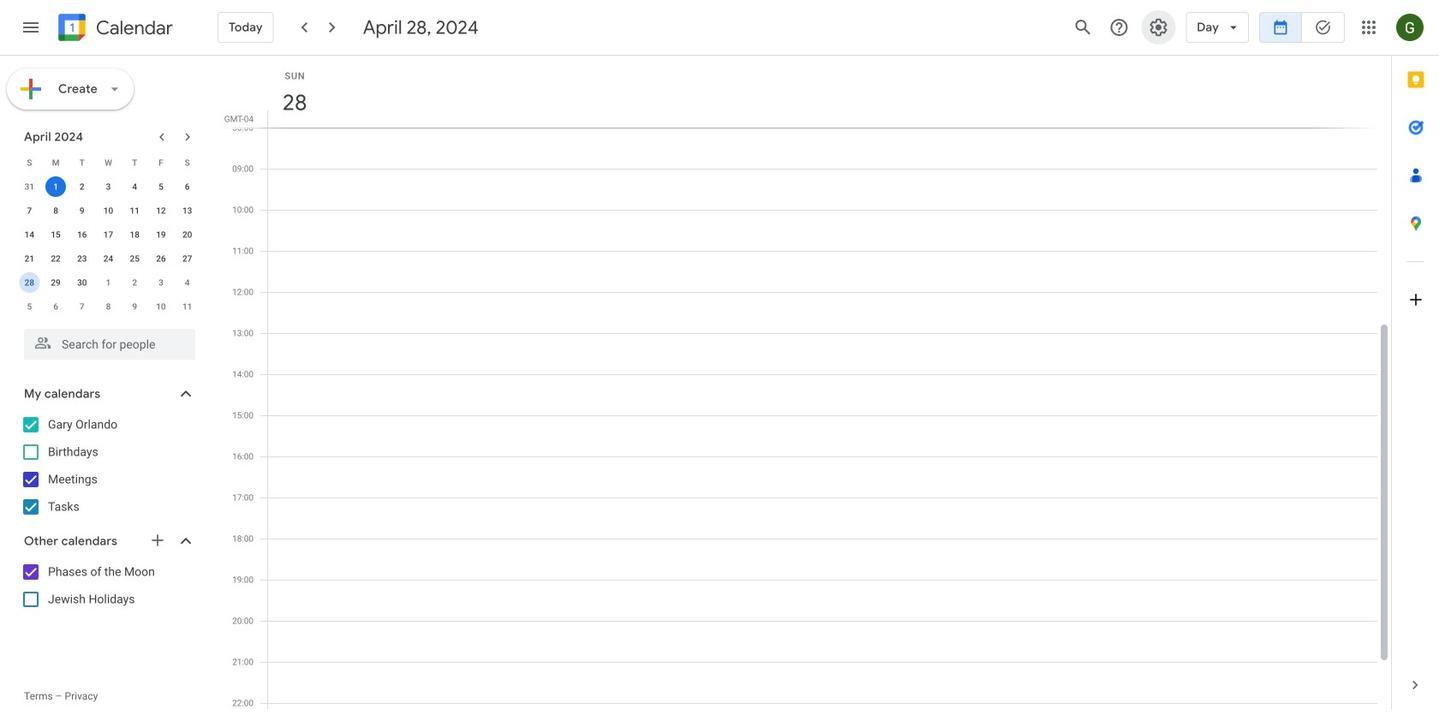 Task type: describe. For each thing, give the bounding box(es) containing it.
1 row from the top
[[16, 151, 201, 175]]

march 31 element
[[19, 177, 40, 197]]

13 element
[[177, 201, 198, 221]]

26 element
[[151, 249, 171, 269]]

add other calendars image
[[149, 532, 166, 549]]

14 element
[[19, 225, 40, 245]]

5 row from the top
[[16, 247, 201, 271]]

7 element
[[19, 201, 40, 221]]

may 11 element
[[177, 297, 198, 317]]

23 element
[[72, 249, 92, 269]]

3 row from the top
[[16, 199, 201, 223]]

16 element
[[72, 225, 92, 245]]

calendar element
[[55, 10, 173, 48]]

may 5 element
[[19, 297, 40, 317]]

Search for people text field
[[34, 329, 185, 360]]

7 row from the top
[[16, 295, 201, 319]]

9 element
[[72, 201, 92, 221]]

0 vertical spatial cell
[[43, 175, 69, 199]]

6 row from the top
[[16, 271, 201, 295]]

8 element
[[45, 201, 66, 221]]

22 element
[[45, 249, 66, 269]]

may 1 element
[[98, 273, 119, 293]]

other calendars list
[[3, 559, 213, 614]]

28 element
[[19, 273, 40, 293]]

2 element
[[72, 177, 92, 197]]

may 8 element
[[98, 297, 119, 317]]

18 element
[[124, 225, 145, 245]]

may 4 element
[[177, 273, 198, 293]]

10 element
[[98, 201, 119, 221]]

may 2 element
[[124, 273, 145, 293]]



Task type: locate. For each thing, give the bounding box(es) containing it.
settings menu image
[[1149, 17, 1169, 38]]

april 2024 grid
[[16, 151, 201, 319]]

1 vertical spatial cell
[[16, 271, 43, 295]]

12 element
[[151, 201, 171, 221]]

tab list
[[1393, 56, 1440, 662]]

cell
[[43, 175, 69, 199], [16, 271, 43, 295]]

may 3 element
[[151, 273, 171, 293]]

row up the 10 element
[[16, 175, 201, 199]]

row down 24 element
[[16, 271, 201, 295]]

row up may 1 element
[[16, 247, 201, 271]]

row group
[[16, 175, 201, 319]]

1, today element
[[45, 177, 66, 197]]

17 element
[[98, 225, 119, 245]]

20 element
[[177, 225, 198, 245]]

4 row from the top
[[16, 223, 201, 247]]

15 element
[[45, 225, 66, 245]]

6 element
[[177, 177, 198, 197]]

27 element
[[177, 249, 198, 269]]

heading
[[93, 18, 173, 38]]

grid
[[219, 56, 1392, 710]]

5 element
[[151, 177, 171, 197]]

may 7 element
[[72, 297, 92, 317]]

column header
[[267, 56, 1378, 128]]

may 10 element
[[151, 297, 171, 317]]

row down the 10 element
[[16, 223, 201, 247]]

row up 3 element
[[16, 151, 201, 175]]

3 element
[[98, 177, 119, 197]]

may 6 element
[[45, 297, 66, 317]]

None search field
[[0, 322, 213, 360]]

heading inside calendar element
[[93, 18, 173, 38]]

cell up 8 element
[[43, 175, 69, 199]]

19 element
[[151, 225, 171, 245]]

4 element
[[124, 177, 145, 197]]

24 element
[[98, 249, 119, 269]]

may 9 element
[[124, 297, 145, 317]]

row down may 1 element
[[16, 295, 201, 319]]

main drawer image
[[21, 17, 41, 38]]

my calendars list
[[3, 411, 213, 521]]

21 element
[[19, 249, 40, 269]]

row up '17' element in the top left of the page
[[16, 199, 201, 223]]

cell up "may 5" element
[[16, 271, 43, 295]]

2 row from the top
[[16, 175, 201, 199]]

25 element
[[124, 249, 145, 269]]

30 element
[[72, 273, 92, 293]]

row
[[16, 151, 201, 175], [16, 175, 201, 199], [16, 199, 201, 223], [16, 223, 201, 247], [16, 247, 201, 271], [16, 271, 201, 295], [16, 295, 201, 319]]

11 element
[[124, 201, 145, 221]]

29 element
[[45, 273, 66, 293]]



Task type: vqa. For each thing, say whether or not it's contained in the screenshot.
APRIL 1 element
no



